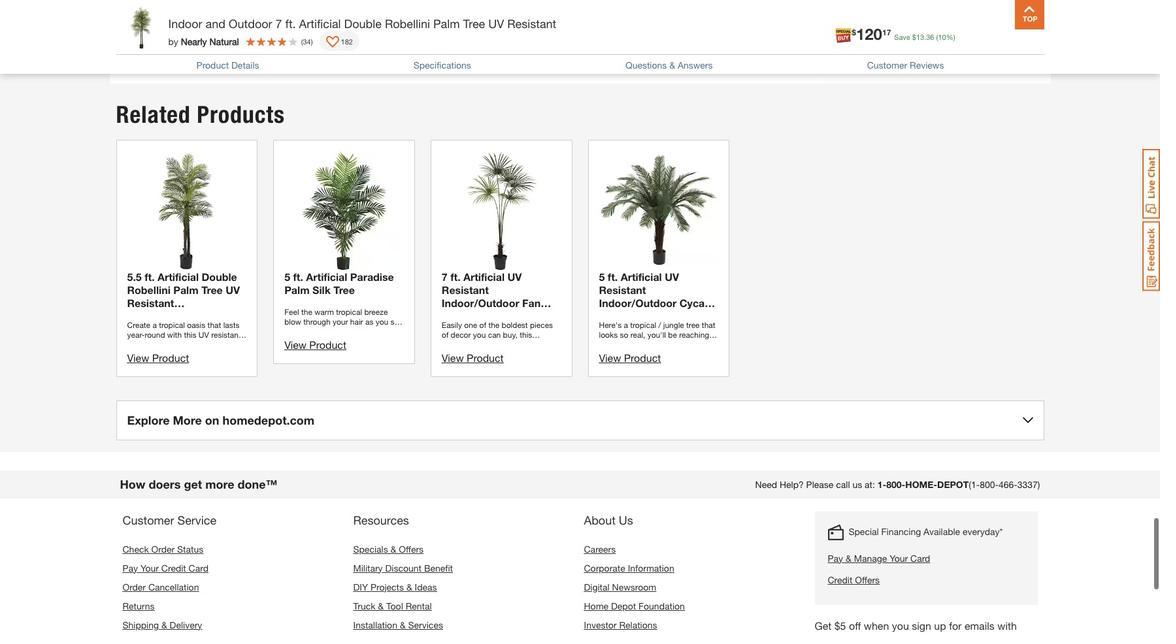 Task type: describe. For each thing, give the bounding box(es) containing it.
installation
[[354, 620, 398, 631]]

view product link for 5 ft. artificial paradise palm silk tree
[[285, 339, 347, 351]]

click to redirect to view my cart page image
[[1011, 16, 1027, 31]]

installation & services
[[354, 620, 443, 631]]

92121
[[316, 25, 345, 37]]

view product for 5.5 ft. artificial double robellini palm tree uv resistant (indoor/outdoor)
[[127, 352, 189, 364]]

& for shipping & delivery
[[161, 620, 167, 631]]

product down the by nearly natural
[[197, 59, 229, 71]]

check
[[123, 544, 149, 555]]

indoor/outdoor for tree
[[599, 297, 677, 309]]

explore
[[127, 413, 170, 427]]

off for $5
[[850, 620, 862, 632]]

careers link
[[584, 544, 616, 555]]

order cancellation link
[[123, 582, 199, 593]]

uv inside 5 ft. artificial uv resistant indoor/outdoor cycas tree
[[665, 271, 680, 283]]

check order status
[[123, 544, 204, 555]]

indoor and outdoor 7 ft. artificial double robellini palm tree uv resistant
[[168, 16, 557, 31]]

1 vertical spatial offers
[[856, 575, 880, 586]]

product for uv
[[152, 352, 189, 364]]

help?
[[780, 479, 804, 490]]

artificial for uv
[[158, 271, 199, 283]]

special financing available everyday*
[[849, 526, 1004, 537]]

tree inside 5 ft. artificial uv resistant indoor/outdoor cycas tree
[[599, 310, 621, 322]]

customer service
[[123, 513, 217, 528]]

services button
[[831, 16, 873, 47]]

purchase
[[390, 13, 500, 37]]

manage
[[855, 553, 888, 564]]

homedepot.com
[[223, 413, 315, 427]]

1 800- from the left
[[887, 479, 906, 490]]

ft. for palm
[[451, 271, 461, 283]]

sign up button
[[898, 26, 970, 51]]

tool
[[387, 601, 403, 612]]

& left ideas
[[407, 582, 413, 593]]

)
[[311, 37, 313, 45]]

10
[[939, 33, 947, 41]]

view product for 7 ft. artificial uv resistant indoor/outdoor fan palm tree
[[442, 352, 504, 364]]

military
[[354, 563, 383, 574]]

resources
[[354, 513, 409, 528]]

182 button
[[320, 31, 360, 51]]

view product for 5 ft. artificial uv resistant indoor/outdoor cycas tree
[[599, 352, 661, 364]]

1 select from the left
[[373, 41, 404, 56]]

your
[[327, 13, 384, 37]]

customer reviews
[[868, 59, 945, 71]]

0 vertical spatial order
[[151, 544, 175, 555]]

indoor/outdoor for palm
[[442, 297, 520, 309]]

investor
[[584, 620, 617, 631]]

1 horizontal spatial (
[[937, 33, 939, 41]]

investor relations
[[584, 620, 658, 631]]

1 horizontal spatial $
[[913, 33, 917, 41]]

1 vertical spatial services
[[408, 620, 443, 631]]

product for palm
[[467, 352, 504, 364]]

0 vertical spatial credit
[[161, 563, 186, 574]]

What can we help you find today? search field
[[369, 18, 728, 45]]

returns
[[123, 601, 155, 612]]

done™
[[238, 477, 278, 492]]

resistant inside 5 ft. artificial uv resistant indoor/outdoor cycas tree
[[599, 284, 647, 296]]

up for $5
[[935, 620, 947, 632]]

the home depot logo image
[[120, 10, 162, 52]]

get $5 off when you sign up for emails with savings and tips.
[[815, 620, 1018, 636]]

emails for your
[[253, 41, 287, 56]]

view for 5.5 ft. artificial double robellini palm tree uv resistant (indoor/outdoor)
[[127, 352, 149, 364]]

pay for pay & manage your card
[[828, 553, 844, 564]]

1 vertical spatial credit
[[828, 575, 853, 586]]

how
[[120, 477, 146, 492]]

pay for pay your credit card
[[123, 563, 138, 574]]

7 ft. artificial uv resistant indoor/outdoor fan palm tree
[[442, 271, 541, 322]]

product image image
[[119, 7, 162, 49]]

projects
[[371, 582, 404, 593]]

service
[[178, 513, 217, 528]]

relations
[[620, 620, 658, 631]]

artificial inside 5 ft. artificial paradise palm silk tree
[[306, 271, 348, 283]]

off for 10%
[[283, 13, 322, 37]]

home depot foundation link
[[584, 601, 685, 612]]

2 select from the left
[[521, 41, 552, 56]]

natural
[[210, 36, 239, 47]]

0 horizontal spatial card
[[189, 563, 209, 574]]

0 horizontal spatial your
[[141, 563, 159, 574]]

reviews
[[910, 59, 945, 71]]

silk
[[313, 284, 331, 296]]

top button
[[1015, 0, 1045, 29]]

truck
[[354, 601, 376, 612]]

for for your
[[236, 41, 250, 56]]

more
[[173, 413, 202, 427]]

indoor
[[168, 16, 202, 31]]

up for 10%
[[219, 41, 232, 56]]

product details
[[197, 59, 259, 71]]

34
[[303, 37, 311, 45]]

me button
[[946, 16, 988, 47]]

doers
[[149, 477, 181, 492]]

military discount benefit link
[[354, 563, 453, 574]]

0 vertical spatial 7
[[276, 16, 282, 31]]

tree inside 5 ft. artificial paradise palm silk tree
[[334, 284, 355, 296]]

status
[[177, 544, 204, 555]]

0 vertical spatial double
[[344, 16, 382, 31]]

mira mesa 10pm
[[193, 25, 276, 37]]

1 horizontal spatial your
[[890, 553, 909, 564]]

artificial for tree
[[621, 271, 662, 283]]

need
[[756, 479, 778, 490]]

live chat image
[[1143, 149, 1161, 219]]

5 ft. artificial uv resistant indoor/outdoor cycas tree
[[599, 271, 711, 322]]

details
[[232, 59, 259, 71]]

1 horizontal spatial card
[[911, 553, 931, 564]]

on inside explore more on homedepot.com 'dropdown button'
[[205, 413, 219, 427]]

2 800- from the left
[[980, 479, 999, 490]]

please
[[807, 479, 834, 490]]

pay your credit card
[[123, 563, 209, 574]]

mesa
[[217, 25, 242, 37]]

information
[[628, 563, 675, 574]]

& for installation & services
[[400, 620, 406, 631]]

valid
[[476, 41, 501, 56]]

careers
[[584, 544, 616, 555]]

specials
[[354, 544, 388, 555]]

$ inside $ 120 17
[[852, 27, 857, 37]]

(indoor/outdoor)
[[127, 310, 211, 322]]

robellini inside 5.5 ft. artificial double robellini palm tree uv resistant (indoor/outdoor)
[[127, 284, 171, 296]]

shipping & delivery link
[[123, 620, 202, 631]]

ft. for uv
[[145, 271, 155, 283]]

tips.
[[874, 635, 894, 636]]

resistant inside 5.5 ft. artificial double robellini palm tree uv resistant (indoor/outdoor)
[[127, 297, 174, 309]]

discount
[[386, 563, 422, 574]]

save
[[895, 33, 911, 41]]

diy for diy projects & ideas
[[354, 582, 368, 593]]

sign
[[913, 620, 932, 632]]

specifications
[[414, 59, 471, 71]]

customer for customer service
[[123, 513, 174, 528]]

5.5
[[127, 271, 142, 283]]

5 ft. artificial paradise palm silk tree link
[[285, 151, 404, 297]]

diy button
[[889, 16, 930, 47]]

resistant inside 7 ft. artificial uv resistant indoor/outdoor fan palm tree
[[442, 284, 489, 296]]

5.5 ft. artificial double robellini palm tree uv resistant (indoor/outdoor) link
[[127, 151, 247, 322]]

view product link for 5.5 ft. artificial double robellini palm tree uv resistant (indoor/outdoor)
[[127, 352, 189, 364]]

view for 7 ft. artificial uv resistant indoor/outdoor fan palm tree
[[442, 352, 464, 364]]

by nearly natural
[[168, 36, 239, 47]]



Task type: locate. For each thing, give the bounding box(es) containing it.
7 ft. artificial uv resistant indoor/outdoor fan palm tree image
[[442, 151, 561, 271]]

off
[[283, 13, 322, 37], [850, 620, 862, 632]]

$
[[852, 27, 857, 37], [913, 33, 917, 41]]

get inside get 10% off your purchase sign up for emails & save 10% on select home decor. valid on select items.
[[191, 13, 231, 37]]

emails down 10pm on the top
[[253, 41, 287, 56]]

0 horizontal spatial 800-
[[887, 479, 906, 490]]

0 horizontal spatial robellini
[[127, 284, 171, 296]]

0 horizontal spatial customer
[[123, 513, 174, 528]]

diy projects & ideas
[[354, 582, 437, 593]]

0 horizontal spatial credit
[[161, 563, 186, 574]]

182
[[341, 37, 353, 45]]

1 horizontal spatial off
[[850, 620, 862, 632]]

benefit
[[424, 563, 453, 574]]

sign
[[912, 31, 937, 46], [192, 41, 216, 56]]

shipping & delivery
[[123, 620, 202, 631]]

savings
[[815, 635, 851, 636]]

specials & offers
[[354, 544, 424, 555]]

0 horizontal spatial 5
[[285, 271, 290, 283]]

for up details
[[236, 41, 250, 56]]

0 horizontal spatial offers
[[399, 544, 424, 555]]

pay your credit card link
[[123, 563, 209, 574]]

outdoor
[[229, 16, 272, 31]]

your up the order cancellation
[[141, 563, 159, 574]]

1 vertical spatial emails
[[965, 620, 995, 632]]

ft.
[[286, 16, 296, 31], [145, 271, 155, 283], [608, 271, 618, 283], [293, 271, 303, 283], [451, 271, 461, 283]]

product for tree
[[624, 352, 661, 364]]

1 horizontal spatial 10%
[[328, 41, 353, 56]]

1 horizontal spatial 5
[[599, 271, 605, 283]]

1 horizontal spatial on
[[357, 41, 370, 56]]

ideas
[[415, 582, 437, 593]]

uv inside 5.5 ft. artificial double robellini palm tree uv resistant (indoor/outdoor)
[[226, 284, 240, 296]]

0 horizontal spatial double
[[202, 271, 237, 283]]

1 horizontal spatial diy
[[901, 34, 918, 46]]

get for $5
[[815, 620, 832, 632]]

order cancellation
[[123, 582, 199, 593]]

and inside the get $5 off when you sign up for emails with savings and tips.
[[854, 635, 871, 636]]

emails left with in the right of the page
[[965, 620, 995, 632]]

& up military discount benefit "link"
[[391, 544, 397, 555]]

1 horizontal spatial for
[[950, 620, 962, 632]]

returns link
[[123, 601, 155, 612]]

diy inside button
[[901, 34, 918, 46]]

pay down check
[[123, 563, 138, 574]]

indoor/outdoor inside 5 ft. artificial uv resistant indoor/outdoor cycas tree
[[599, 297, 677, 309]]

credit up cancellation
[[161, 563, 186, 574]]

at:
[[865, 479, 876, 490]]

feedback link image
[[1143, 221, 1161, 292]]

diy
[[901, 34, 918, 46], [354, 582, 368, 593]]

ft. inside 7 ft. artificial uv resistant indoor/outdoor fan palm tree
[[451, 271, 461, 283]]

0 vertical spatial for
[[236, 41, 250, 56]]

credit down pay & manage your card
[[828, 575, 853, 586]]

1 vertical spatial customer
[[123, 513, 174, 528]]

13
[[917, 33, 925, 41]]

products
[[197, 101, 285, 129]]

double up the (indoor/outdoor)
[[202, 271, 237, 283]]

view product for 5 ft. artificial paradise palm silk tree
[[285, 339, 347, 351]]

emails for when
[[965, 620, 995, 632]]

off inside the get $5 off when you sign up for emails with savings and tips.
[[850, 620, 862, 632]]

customer
[[868, 59, 908, 71], [123, 513, 174, 528]]

get for 10%
[[191, 13, 231, 37]]

digital
[[584, 582, 610, 593]]

5 ft. artificial uv resistant indoor/outdoor cycas tree image
[[599, 151, 719, 271]]

5 ft. artificial paradise palm silk tree image
[[285, 151, 404, 271]]

7 inside 7 ft. artificial uv resistant indoor/outdoor fan palm tree
[[442, 271, 448, 283]]

0 vertical spatial diy
[[901, 34, 918, 46]]

get 10% off your purchase sign up for emails & save 10% on select home decor. valid on select items.
[[191, 13, 588, 56]]

diy up truck
[[354, 582, 368, 593]]

1 horizontal spatial pay
[[828, 553, 844, 564]]

related
[[116, 101, 191, 129]]

tree inside 7 ft. artificial uv resistant indoor/outdoor fan palm tree
[[470, 310, 491, 322]]

fan
[[523, 297, 541, 309]]

0 vertical spatial up
[[219, 41, 232, 56]]

ft. for tree
[[608, 271, 618, 283]]

product down silk
[[310, 339, 347, 351]]

0 vertical spatial emails
[[253, 41, 287, 56]]

1 horizontal spatial select
[[521, 41, 552, 56]]

items.
[[556, 41, 588, 56]]

view
[[285, 339, 307, 351], [127, 352, 149, 364], [599, 352, 622, 364], [442, 352, 464, 364]]

select left items.
[[521, 41, 552, 56]]

pay & manage your card
[[828, 553, 931, 564]]

up
[[219, 41, 232, 56], [935, 620, 947, 632]]

for for when
[[950, 620, 962, 632]]

%)
[[947, 33, 956, 41]]

$ left .
[[913, 33, 917, 41]]

0 horizontal spatial pay
[[123, 563, 138, 574]]

financing
[[882, 526, 922, 537]]

1 vertical spatial and
[[854, 635, 871, 636]]

1 horizontal spatial get
[[815, 620, 832, 632]]

0 horizontal spatial get
[[191, 13, 231, 37]]

1 horizontal spatial 7
[[442, 271, 448, 283]]

services down the rental in the bottom left of the page
[[408, 620, 443, 631]]

save
[[301, 41, 325, 56]]

1 indoor/outdoor from the left
[[599, 297, 677, 309]]

about
[[584, 513, 616, 528]]

& left the manage
[[846, 553, 852, 564]]

for inside the get $5 off when you sign up for emails with savings and tips.
[[950, 620, 962, 632]]

paradise
[[350, 271, 394, 283]]

& down tool
[[400, 620, 406, 631]]

sign inside button
[[912, 31, 937, 46]]

cancellation
[[148, 582, 199, 593]]

1 horizontal spatial 800-
[[980, 479, 999, 490]]

view product link for 5 ft. artificial uv resistant indoor/outdoor cycas tree
[[599, 352, 661, 364]]

home
[[408, 41, 437, 56]]

0 horizontal spatial sign
[[192, 41, 216, 56]]

specifications button
[[414, 59, 471, 71], [414, 59, 471, 71]]

and up natural
[[206, 16, 226, 31]]

0 horizontal spatial order
[[123, 582, 146, 593]]

everyday*
[[963, 526, 1004, 537]]

& left tool
[[378, 601, 384, 612]]

1 horizontal spatial robellini
[[385, 16, 430, 31]]

artificial inside 5.5 ft. artificial double robellini palm tree uv resistant (indoor/outdoor)
[[158, 271, 199, 283]]

diy projects & ideas link
[[354, 582, 437, 593]]

indoor/outdoor left cycas
[[599, 297, 677, 309]]

0 horizontal spatial $
[[852, 27, 857, 37]]

5 inside 5 ft. artificial uv resistant indoor/outdoor cycas tree
[[599, 271, 605, 283]]

ft. inside 5 ft. artificial uv resistant indoor/outdoor cycas tree
[[608, 271, 618, 283]]

& inside get 10% off your purchase sign up for emails & save 10% on select home decor. valid on select items.
[[290, 41, 298, 56]]

on right more
[[205, 413, 219, 427]]

1 vertical spatial robellini
[[127, 284, 171, 296]]

off right $5
[[850, 620, 862, 632]]

0 vertical spatial get
[[191, 13, 231, 37]]

corporate
[[584, 563, 626, 574]]

120
[[857, 25, 883, 43]]

0 horizontal spatial 10%
[[236, 13, 278, 37]]

& for specials & offers
[[391, 544, 397, 555]]

services
[[832, 34, 872, 46], [408, 620, 443, 631]]

order up pay your credit card
[[151, 544, 175, 555]]

7
[[276, 16, 282, 31], [442, 271, 448, 283]]

& inside pay & manage your card link
[[846, 553, 852, 564]]

up inside the get $5 off when you sign up for emails with savings and tips.
[[935, 620, 947, 632]]

product
[[197, 59, 229, 71], [310, 339, 347, 351], [152, 352, 189, 364], [624, 352, 661, 364], [467, 352, 504, 364]]

1 vertical spatial double
[[202, 271, 237, 283]]

5.5 ft. artificial double robellini palm tree uv resistant (indoor/outdoor)
[[127, 271, 240, 322]]

decor.
[[441, 41, 473, 56]]

get inside the get $5 off when you sign up for emails with savings and tips.
[[815, 620, 832, 632]]

emails inside get 10% off your purchase sign up for emails & save 10% on select home decor. valid on select items.
[[253, 41, 287, 56]]

installation & services link
[[354, 620, 443, 631]]

and down when
[[854, 635, 871, 636]]

5.5 ft. artificial double robellini palm tree uv resistant (indoor/outdoor) image
[[127, 151, 247, 271]]

1 horizontal spatial order
[[151, 544, 175, 555]]

1 vertical spatial 7
[[442, 271, 448, 283]]

by
[[168, 36, 178, 47]]

need help? please call us at: 1-800-home-depot (1-800-466-3337)
[[756, 479, 1041, 490]]

1 horizontal spatial credit
[[828, 575, 853, 586]]

related products
[[116, 101, 285, 129]]

on right valid
[[505, 41, 518, 56]]

1 horizontal spatial indoor/outdoor
[[599, 297, 677, 309]]

your
[[890, 553, 909, 564], [141, 563, 159, 574]]

me
[[960, 34, 974, 46]]

indoor/outdoor inside 7 ft. artificial uv resistant indoor/outdoor fan palm tree
[[442, 297, 520, 309]]

view for 5 ft. artificial uv resistant indoor/outdoor cycas tree
[[599, 352, 622, 364]]

robellini up home
[[385, 16, 430, 31]]

2 horizontal spatial on
[[505, 41, 518, 56]]

card up credit offers link
[[911, 553, 931, 564]]

0 vertical spatial offers
[[399, 544, 424, 555]]

view product link for 7 ft. artificial uv resistant indoor/outdoor fan palm tree
[[442, 352, 504, 364]]

( left )
[[301, 37, 303, 45]]

& left ( 34 ) on the left top of page
[[290, 41, 298, 56]]

digital newsroom link
[[584, 582, 657, 593]]

offers down the manage
[[856, 575, 880, 586]]

order up the returns
[[123, 582, 146, 593]]

2 5 from the left
[[285, 271, 290, 283]]

product down 5 ft. artificial uv resistant indoor/outdoor cycas tree
[[624, 352, 661, 364]]

yourname@email.com text field
[[695, 28, 892, 54]]

questions & answers
[[626, 59, 713, 71]]

0 vertical spatial robellini
[[385, 16, 430, 31]]

emails
[[253, 41, 287, 56], [965, 620, 995, 632]]

select left home
[[373, 41, 404, 56]]

diy left .
[[901, 34, 918, 46]]

customer for customer reviews
[[868, 59, 908, 71]]

0 horizontal spatial up
[[219, 41, 232, 56]]

1 horizontal spatial emails
[[965, 620, 995, 632]]

1 horizontal spatial sign
[[912, 31, 937, 46]]

0 horizontal spatial emails
[[253, 41, 287, 56]]

corporate information
[[584, 563, 675, 574]]

(1-
[[969, 479, 980, 490]]

palm inside 5 ft. artificial paradise palm silk tree
[[285, 284, 310, 296]]

emails inside the get $5 off when you sign up for emails with savings and tips.
[[965, 620, 995, 632]]

1 horizontal spatial up
[[935, 620, 947, 632]]

questions
[[626, 59, 667, 71]]

1 vertical spatial get
[[815, 620, 832, 632]]

artificial inside 7 ft. artificial uv resistant indoor/outdoor fan palm tree
[[464, 271, 505, 283]]

you
[[893, 620, 910, 632]]

your down financing
[[890, 553, 909, 564]]

800- right at:
[[887, 479, 906, 490]]

diy for diy
[[901, 34, 918, 46]]

0 horizontal spatial services
[[408, 620, 443, 631]]

us
[[619, 513, 634, 528]]

0 vertical spatial 10%
[[236, 13, 278, 37]]

up right sign
[[935, 620, 947, 632]]

466-
[[999, 479, 1018, 490]]

off inside get 10% off your purchase sign up for emails & save 10% on select home decor. valid on select items.
[[283, 13, 322, 37]]

0 horizontal spatial (
[[301, 37, 303, 45]]

foundation
[[639, 601, 685, 612]]

& left 'delivery'
[[161, 620, 167, 631]]

on right the 182
[[357, 41, 370, 56]]

double up the 182
[[344, 16, 382, 31]]

& for questions & answers
[[670, 59, 676, 71]]

1 vertical spatial diy
[[354, 582, 368, 593]]

offers up discount
[[399, 544, 424, 555]]

( right 36
[[937, 33, 939, 41]]

uv inside 7 ft. artificial uv resistant indoor/outdoor fan palm tree
[[508, 271, 522, 283]]

800- right 'depot'
[[980, 479, 999, 490]]

tree inside 5.5 ft. artificial double robellini palm tree uv resistant (indoor/outdoor)
[[202, 284, 223, 296]]

5 for 5 ft. artificial uv resistant indoor/outdoor cycas tree
[[599, 271, 605, 283]]

1 horizontal spatial customer
[[868, 59, 908, 71]]

1 vertical spatial for
[[950, 620, 962, 632]]

1 horizontal spatial and
[[854, 635, 871, 636]]

ft. inside 5 ft. artificial paradise palm silk tree
[[293, 271, 303, 283]]

0 vertical spatial services
[[832, 34, 872, 46]]

nearly
[[181, 36, 207, 47]]

1 5 from the left
[[599, 271, 605, 283]]

0 horizontal spatial for
[[236, 41, 250, 56]]

palm inside 5.5 ft. artificial double robellini palm tree uv resistant (indoor/outdoor)
[[173, 284, 199, 296]]

double inside 5.5 ft. artificial double robellini palm tree uv resistant (indoor/outdoor)
[[202, 271, 237, 283]]

product down 7 ft. artificial uv resistant indoor/outdoor fan palm tree
[[467, 352, 504, 364]]

5 inside 5 ft. artificial paradise palm silk tree
[[285, 271, 290, 283]]

how doers get more done™
[[120, 477, 278, 492]]

indoor/outdoor left fan
[[442, 297, 520, 309]]

credit offers link
[[828, 573, 1004, 587]]

select
[[373, 41, 404, 56], [521, 41, 552, 56]]

artificial for palm
[[464, 271, 505, 283]]

$ 120 17
[[852, 25, 892, 43]]

for inside get 10% off your purchase sign up for emails & save 10% on select home decor. valid on select items.
[[236, 41, 250, 56]]

services left 17
[[832, 34, 872, 46]]

1 horizontal spatial offers
[[856, 575, 880, 586]]

investor relations link
[[584, 620, 658, 631]]

with
[[998, 620, 1018, 632]]

0 horizontal spatial indoor/outdoor
[[442, 297, 520, 309]]

offers
[[399, 544, 424, 555], [856, 575, 880, 586]]

display image
[[326, 36, 339, 49]]

0 horizontal spatial diy
[[354, 582, 368, 593]]

view for 5 ft. artificial paradise palm silk tree
[[285, 339, 307, 351]]

ft. inside 5.5 ft. artificial double robellini palm tree uv resistant (indoor/outdoor)
[[145, 271, 155, 283]]

0 horizontal spatial on
[[205, 413, 219, 427]]

robellini down 5.5
[[127, 284, 171, 296]]

0 horizontal spatial off
[[283, 13, 322, 37]]

1 vertical spatial up
[[935, 620, 947, 632]]

0 vertical spatial customer
[[868, 59, 908, 71]]

0 vertical spatial and
[[206, 16, 226, 31]]

card down status
[[189, 563, 209, 574]]

customer down 'save'
[[868, 59, 908, 71]]

1 vertical spatial off
[[850, 620, 862, 632]]

& for pay & manage your card
[[846, 553, 852, 564]]

0 horizontal spatial and
[[206, 16, 226, 31]]

1 vertical spatial 10%
[[328, 41, 353, 56]]

services inside button
[[832, 34, 872, 46]]

palm inside 7 ft. artificial uv resistant indoor/outdoor fan palm tree
[[442, 310, 467, 322]]

0 horizontal spatial select
[[373, 41, 404, 56]]

off up ( 34 ) on the left top of page
[[283, 13, 322, 37]]

0 vertical spatial off
[[283, 13, 322, 37]]

& for truck & tool rental
[[378, 601, 384, 612]]

explore more on homedepot.com
[[127, 413, 315, 427]]

when
[[864, 620, 890, 632]]

1 vertical spatial order
[[123, 582, 146, 593]]

up up product details
[[219, 41, 232, 56]]

customer up check
[[123, 513, 174, 528]]

for right sign
[[950, 620, 962, 632]]

1 horizontal spatial services
[[832, 34, 872, 46]]

&
[[290, 41, 298, 56], [670, 59, 676, 71], [391, 544, 397, 555], [846, 553, 852, 564], [407, 582, 413, 593], [378, 601, 384, 612], [161, 620, 167, 631], [400, 620, 406, 631]]

2 indoor/outdoor from the left
[[442, 297, 520, 309]]

product down the (indoor/outdoor)
[[152, 352, 189, 364]]

0 horizontal spatial 7
[[276, 16, 282, 31]]

sign inside get 10% off your purchase sign up for emails & save 10% on select home decor. valid on select items.
[[192, 41, 216, 56]]

5 for 5 ft. artificial paradise palm silk tree
[[285, 271, 290, 283]]

10%
[[236, 13, 278, 37], [328, 41, 353, 56]]

specials & offers link
[[354, 544, 424, 555]]

up inside get 10% off your purchase sign up for emails & save 10% on select home decor. valid on select items.
[[219, 41, 232, 56]]

$ left 17
[[852, 27, 857, 37]]

rental
[[406, 601, 432, 612]]

pay up "credit offers"
[[828, 553, 844, 564]]

1 horizontal spatial double
[[344, 16, 382, 31]]

artificial inside 5 ft. artificial uv resistant indoor/outdoor cycas tree
[[621, 271, 662, 283]]

& left answers
[[670, 59, 676, 71]]



Task type: vqa. For each thing, say whether or not it's contained in the screenshot.
Military Discount Benefit link
yes



